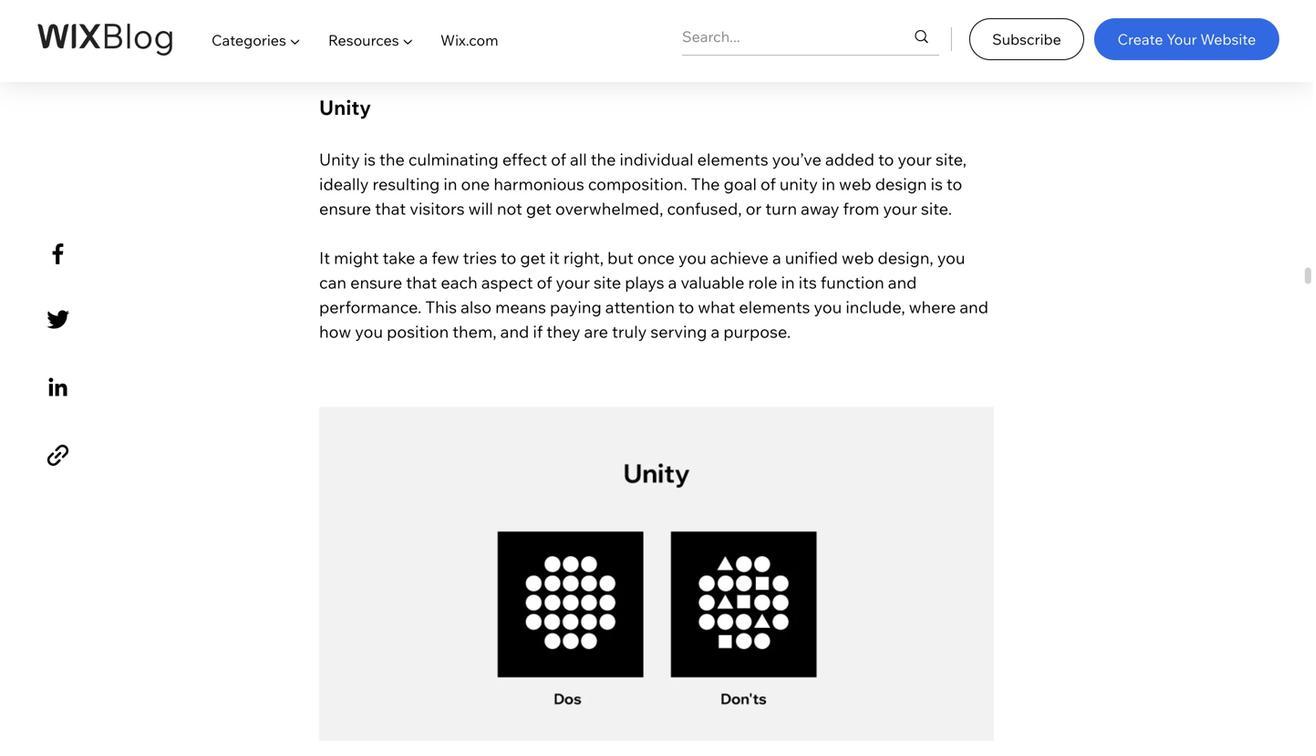 Task type: describe. For each thing, give the bounding box(es) containing it.
once
[[637, 247, 675, 268]]

how
[[319, 321, 351, 342]]

to up 'serving'
[[678, 297, 694, 317]]

visitors
[[410, 198, 465, 219]]

a down what
[[711, 321, 720, 342]]

performance.
[[319, 297, 422, 317]]

design
[[875, 174, 927, 194]]

goal
[[724, 174, 757, 194]]

resources  ▼
[[328, 31, 413, 49]]

away
[[801, 198, 839, 219]]

take
[[383, 247, 415, 268]]

unity for unity
[[319, 95, 371, 120]]

unified
[[785, 247, 838, 268]]

are
[[584, 321, 608, 342]]

attention
[[605, 297, 675, 317]]

you've
[[772, 149, 822, 169]]

each
[[441, 272, 478, 293]]

subscribe link
[[969, 18, 1084, 60]]

tries
[[463, 247, 497, 268]]

achieve
[[710, 247, 769, 268]]

also
[[461, 297, 492, 317]]

unity is the culminating effect of all the individual elements you've added to your site, ideally resulting in one harmonious composition. the goal of unity in web design is to ensure that visitors will not get overwhelmed, confused, or turn away from your site.
[[319, 149, 970, 219]]

a up role
[[772, 247, 781, 268]]

design,
[[878, 247, 934, 268]]

web inside unity is the culminating effect of all the individual elements you've added to your site, ideally resulting in one harmonious composition. the goal of unity in web design is to ensure that visitors will not get overwhelmed, confused, or turn away from your site.
[[839, 174, 871, 194]]

1 the from the left
[[379, 149, 405, 169]]

elements inside it might take a few tries to get it right, but once you achieve a unified web design, you can ensure that each aspect of your site plays a valuable role in its function and performance. this also means paying attention to what elements you include, where and how you position them, and if they are truly serving a purpose.
[[739, 297, 810, 317]]

0 vertical spatial and
[[888, 272, 917, 293]]

role
[[748, 272, 777, 293]]

one
[[461, 174, 490, 194]]

share article on twitter image
[[42, 304, 74, 336]]

create
[[1118, 30, 1163, 48]]

principles of design applied to web design: white space image
[[319, 0, 994, 29]]

0 horizontal spatial is
[[364, 149, 376, 169]]

purpose.
[[723, 321, 791, 342]]

overwhelmed,
[[555, 198, 663, 219]]

categories
[[212, 31, 286, 49]]

0 vertical spatial of
[[551, 149, 566, 169]]

you up valuable
[[678, 247, 706, 268]]

if
[[533, 321, 543, 342]]

site.
[[921, 198, 952, 219]]

what
[[698, 297, 735, 317]]

your
[[1166, 30, 1197, 48]]

0 vertical spatial your
[[898, 149, 932, 169]]

it
[[549, 247, 560, 268]]

categories ▼
[[212, 31, 300, 49]]

serving
[[651, 321, 707, 342]]

elements inside unity is the culminating effect of all the individual elements you've added to your site, ideally resulting in one harmonious composition. the goal of unity in web design is to ensure that visitors will not get overwhelmed, confused, or turn away from your site.
[[697, 149, 768, 169]]

1 vertical spatial is
[[931, 174, 943, 194]]

resources
[[328, 31, 399, 49]]

to down site,
[[946, 174, 962, 194]]

means
[[495, 297, 546, 317]]

ideally
[[319, 174, 369, 194]]

confused,
[[667, 198, 742, 219]]

a left few
[[419, 247, 428, 268]]

them,
[[452, 321, 497, 342]]

1 vertical spatial of
[[760, 174, 776, 194]]

you down "performance."
[[355, 321, 383, 342]]

but
[[607, 247, 634, 268]]

website
[[1200, 30, 1256, 48]]

0 horizontal spatial in
[[444, 174, 457, 194]]

create your website link
[[1094, 18, 1279, 60]]

principles of design applied to web design: unity image
[[319, 407, 994, 741]]

unity
[[780, 174, 818, 194]]

ensure inside unity is the culminating effect of all the individual elements you've added to your site, ideally resulting in one harmonious composition. the goal of unity in web design is to ensure that visitors will not get overwhelmed, confused, or turn away from your site.
[[319, 198, 371, 219]]

unity for unity is the culminating effect of all the individual elements you've added to your site, ideally resulting in one harmonious composition. the goal of unity in web design is to ensure that visitors will not get overwhelmed, confused, or turn away from your site.
[[319, 149, 360, 169]]

to up design
[[878, 149, 894, 169]]

that inside it might take a few tries to get it right, but once you achieve a unified web design, you can ensure that each aspect of your site plays a valuable role in its function and performance. this also means paying attention to what elements you include, where and how you position them, and if they are truly serving a purpose.
[[406, 272, 437, 293]]

all
[[570, 149, 587, 169]]

to up 'aspect'
[[501, 247, 516, 268]]



Task type: vqa. For each thing, say whether or not it's contained in the screenshot.
with
no



Task type: locate. For each thing, give the bounding box(es) containing it.
1 vertical spatial web
[[842, 247, 874, 268]]

subscribe
[[992, 30, 1061, 48]]

a right plays
[[668, 272, 677, 293]]

that inside unity is the culminating effect of all the individual elements you've added to your site, ideally resulting in one harmonious composition. the goal of unity in web design is to ensure that visitors will not get overwhelmed, confused, or turn away from your site.
[[375, 198, 406, 219]]

can
[[319, 272, 347, 293]]

wix.com link
[[427, 15, 512, 66]]

your up paying
[[556, 272, 590, 293]]

1 horizontal spatial the
[[591, 149, 616, 169]]

your up design
[[898, 149, 932, 169]]

unity inside unity is the culminating effect of all the individual elements you've added to your site, ideally resulting in one harmonious composition. the goal of unity in web design is to ensure that visitors will not get overwhelmed, confused, or turn away from your site.
[[319, 149, 360, 169]]

in inside it might take a few tries to get it right, but once you achieve a unified web design, you can ensure that each aspect of your site plays a valuable role in its function and performance. this also means paying attention to what elements you include, where and how you position them, and if they are truly serving a purpose.
[[781, 272, 795, 293]]

in up away
[[822, 174, 835, 194]]

site,
[[936, 149, 967, 169]]

2 vertical spatial your
[[556, 272, 590, 293]]

in
[[444, 174, 457, 194], [822, 174, 835, 194], [781, 272, 795, 293]]

the right all
[[591, 149, 616, 169]]

share article on linkedin image
[[42, 371, 74, 403], [42, 371, 74, 403]]

▼ right categories
[[289, 31, 300, 49]]

unity up ideally
[[319, 149, 360, 169]]

of left all
[[551, 149, 566, 169]]

web
[[839, 174, 871, 194], [842, 247, 874, 268]]

create your website
[[1118, 30, 1256, 48]]

elements
[[697, 149, 768, 169], [739, 297, 810, 317]]

unity
[[319, 95, 371, 120], [319, 149, 360, 169]]

2 the from the left
[[591, 149, 616, 169]]

get left it
[[520, 247, 546, 268]]

might
[[334, 247, 379, 268]]

1 unity from the top
[[319, 95, 371, 120]]

0 vertical spatial ensure
[[319, 198, 371, 219]]

aspect
[[481, 272, 533, 293]]

harmonious
[[494, 174, 584, 194]]

function
[[821, 272, 884, 293]]

unity down resources
[[319, 95, 371, 120]]

Search... search field
[[682, 18, 877, 55]]

the
[[379, 149, 405, 169], [591, 149, 616, 169]]

share article on twitter image
[[42, 304, 74, 336]]

get inside unity is the culminating effect of all the individual elements you've added to your site, ideally resulting in one harmonious composition. the goal of unity in web design is to ensure that visitors will not get overwhelmed, confused, or turn away from your site.
[[526, 198, 552, 219]]

0 vertical spatial web
[[839, 174, 871, 194]]

1 vertical spatial unity
[[319, 149, 360, 169]]

of up turn
[[760, 174, 776, 194]]

1 horizontal spatial and
[[888, 272, 917, 293]]

you right design,
[[937, 247, 965, 268]]

you down its
[[814, 297, 842, 317]]

ensure
[[319, 198, 371, 219], [350, 272, 402, 293]]

that up this
[[406, 272, 437, 293]]

it might take a few tries to get it right, but once you achieve a unified web design, you can ensure that each aspect of your site plays a valuable role in its function and performance. this also means paying attention to what elements you include, where and how you position them, and if they are truly serving a purpose.
[[319, 247, 992, 342]]

resulting
[[373, 174, 440, 194]]

0 vertical spatial get
[[526, 198, 552, 219]]

effect
[[502, 149, 547, 169]]

1 ▼ from the left
[[289, 31, 300, 49]]

▼ for resources  ▼
[[402, 31, 413, 49]]

1 vertical spatial that
[[406, 272, 437, 293]]

or
[[746, 198, 762, 219]]

few
[[432, 247, 459, 268]]

composition.
[[588, 174, 687, 194]]

1 horizontal spatial is
[[931, 174, 943, 194]]

your
[[898, 149, 932, 169], [883, 198, 917, 219], [556, 272, 590, 293]]

that
[[375, 198, 406, 219], [406, 272, 437, 293]]

of inside it might take a few tries to get it right, but once you achieve a unified web design, you can ensure that each aspect of your site plays a valuable role in its function and performance. this also means paying attention to what elements you include, where and how you position them, and if they are truly serving a purpose.
[[537, 272, 552, 293]]

2 horizontal spatial and
[[960, 297, 989, 317]]

the up resulting
[[379, 149, 405, 169]]

the
[[691, 174, 720, 194]]

position
[[387, 321, 449, 342]]

and down design,
[[888, 272, 917, 293]]

they
[[546, 321, 580, 342]]

1 vertical spatial your
[[883, 198, 917, 219]]

will
[[468, 198, 493, 219]]

2 horizontal spatial in
[[822, 174, 835, 194]]

you
[[678, 247, 706, 268], [937, 247, 965, 268], [814, 297, 842, 317], [355, 321, 383, 342]]

share article on facebook image
[[42, 238, 74, 270], [42, 238, 74, 270]]

culminating
[[408, 149, 499, 169]]

in down culminating
[[444, 174, 457, 194]]

ensure up "performance."
[[350, 272, 402, 293]]

1 horizontal spatial in
[[781, 272, 795, 293]]

2 unity from the top
[[319, 149, 360, 169]]

valuable
[[681, 272, 745, 293]]

your down design
[[883, 198, 917, 219]]

▼ right resources
[[402, 31, 413, 49]]

paying
[[550, 297, 602, 317]]

right,
[[563, 247, 604, 268]]

1 vertical spatial and
[[960, 297, 989, 317]]

elements up goal
[[697, 149, 768, 169]]

get down harmonious
[[526, 198, 552, 219]]

where
[[909, 297, 956, 317]]

in left its
[[781, 272, 795, 293]]

0 vertical spatial unity
[[319, 95, 371, 120]]

include,
[[846, 297, 905, 317]]

▼ for categories ▼
[[289, 31, 300, 49]]

2 ▼ from the left
[[402, 31, 413, 49]]

turn
[[765, 198, 797, 219]]

of
[[551, 149, 566, 169], [760, 174, 776, 194], [537, 272, 552, 293]]

web up function
[[842, 247, 874, 268]]

0 vertical spatial is
[[364, 149, 376, 169]]

is up site.
[[931, 174, 943, 194]]

0 vertical spatial elements
[[697, 149, 768, 169]]

its
[[799, 272, 817, 293]]

elements down role
[[739, 297, 810, 317]]

web inside it might take a few tries to get it right, but once you achieve a unified web design, you can ensure that each aspect of your site plays a valuable role in its function and performance. this also means paying attention to what elements you include, where and how you position them, and if they are truly serving a purpose.
[[842, 247, 874, 268]]

get inside it might take a few tries to get it right, but once you achieve a unified web design, you can ensure that each aspect of your site plays a valuable role in its function and performance. this also means paying attention to what elements you include, where and how you position them, and if they are truly serving a purpose.
[[520, 247, 546, 268]]

added
[[825, 149, 875, 169]]

and left if
[[500, 321, 529, 342]]

wix.com
[[440, 31, 498, 49]]

it
[[319, 247, 330, 268]]

ensure down ideally
[[319, 198, 371, 219]]

is
[[364, 149, 376, 169], [931, 174, 943, 194]]

that down resulting
[[375, 198, 406, 219]]

individual
[[620, 149, 694, 169]]

truly
[[612, 321, 647, 342]]

None search field
[[682, 18, 939, 55]]

plays
[[625, 272, 664, 293]]

site
[[594, 272, 621, 293]]

web down added
[[839, 174, 871, 194]]

this
[[425, 297, 457, 317]]

0 vertical spatial that
[[375, 198, 406, 219]]

ensure inside it might take a few tries to get it right, but once you achieve a unified web design, you can ensure that each aspect of your site plays a valuable role in its function and performance. this also means paying attention to what elements you include, where and how you position them, and if they are truly serving a purpose.
[[350, 272, 402, 293]]

2 vertical spatial of
[[537, 272, 552, 293]]

a
[[419, 247, 428, 268], [772, 247, 781, 268], [668, 272, 677, 293], [711, 321, 720, 342]]

2 vertical spatial and
[[500, 321, 529, 342]]

1 horizontal spatial ▼
[[402, 31, 413, 49]]

0 horizontal spatial the
[[379, 149, 405, 169]]

0 horizontal spatial and
[[500, 321, 529, 342]]

and right where
[[960, 297, 989, 317]]

of down it
[[537, 272, 552, 293]]

1 vertical spatial ensure
[[350, 272, 402, 293]]

1 vertical spatial elements
[[739, 297, 810, 317]]

to
[[878, 149, 894, 169], [946, 174, 962, 194], [501, 247, 516, 268], [678, 297, 694, 317]]

▼
[[289, 31, 300, 49], [402, 31, 413, 49]]

and
[[888, 272, 917, 293], [960, 297, 989, 317], [500, 321, 529, 342]]

your inside it might take a few tries to get it right, but once you achieve a unified web design, you can ensure that each aspect of your site plays a valuable role in its function and performance. this also means paying attention to what elements you include, where and how you position them, and if they are truly serving a purpose.
[[556, 272, 590, 293]]

not
[[497, 198, 522, 219]]

is up ideally
[[364, 149, 376, 169]]

1 vertical spatial get
[[520, 247, 546, 268]]

copy link of the article image
[[42, 440, 74, 472], [42, 440, 74, 472]]

from
[[843, 198, 879, 219]]

get
[[526, 198, 552, 219], [520, 247, 546, 268]]

0 horizontal spatial ▼
[[289, 31, 300, 49]]



